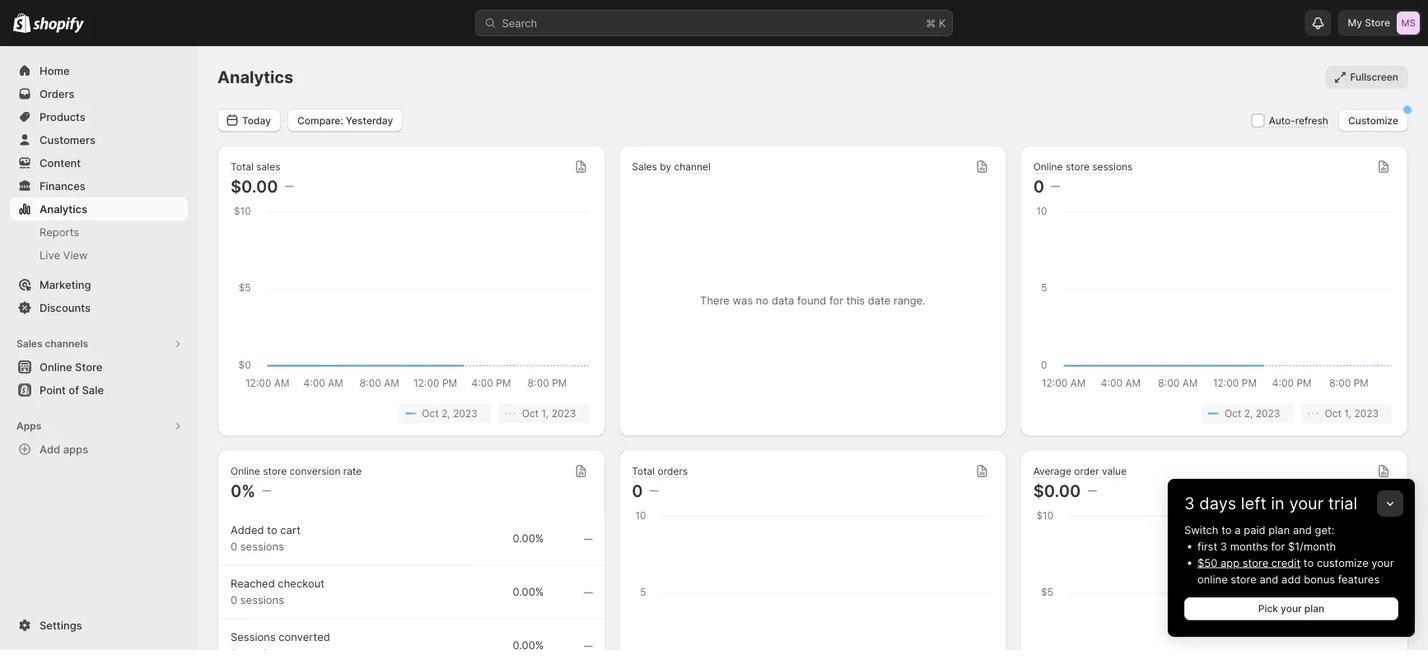 Task type: describe. For each thing, give the bounding box(es) containing it.
2023 for $0.00 "oct 1, 2023" button
[[552, 408, 576, 420]]

sessions
[[231, 631, 276, 644]]

in
[[1271, 494, 1285, 514]]

0 horizontal spatial shopify image
[[13, 13, 31, 33]]

a
[[1235, 524, 1241, 537]]

home
[[40, 64, 70, 77]]

online store conversion rate button
[[231, 465, 362, 479]]

channels
[[45, 338, 88, 350]]

apps
[[63, 443, 88, 456]]

there
[[700, 295, 730, 307]]

finances
[[40, 180, 85, 192]]

auto-refresh
[[1269, 115, 1329, 126]]

to for switch
[[1222, 524, 1232, 537]]

home link
[[10, 59, 188, 82]]

total sales button
[[231, 161, 280, 175]]

sales for sales by channel
[[632, 161, 657, 173]]

my store image
[[1397, 12, 1420, 35]]

add
[[1282, 573, 1301, 586]]

$50 app store credit link
[[1198, 557, 1301, 570]]

customize button
[[1339, 109, 1409, 132]]

content link
[[10, 152, 188, 175]]

list for $0.00
[[234, 404, 589, 424]]

orders
[[40, 87, 75, 100]]

0 vertical spatial no change image
[[285, 180, 294, 193]]

0 vertical spatial for
[[830, 295, 844, 307]]

2 vertical spatial your
[[1281, 603, 1302, 615]]

online store sessions button
[[1034, 161, 1133, 175]]

sales
[[256, 161, 280, 173]]

data
[[772, 295, 794, 307]]

point of sale
[[40, 384, 104, 397]]

no
[[756, 295, 769, 307]]

oct 2, 2023 for 0
[[1225, 408, 1280, 420]]

point of sale button
[[0, 379, 198, 402]]

left
[[1241, 494, 1267, 514]]

date
[[868, 295, 891, 307]]

search
[[502, 16, 537, 29]]

0 vertical spatial analytics
[[217, 67, 294, 87]]

features
[[1338, 573, 1380, 586]]

store for online store
[[75, 361, 102, 374]]

added
[[231, 524, 264, 537]]

total for 0
[[632, 466, 655, 478]]

found
[[797, 295, 827, 307]]

oct 1, 2023 for 0
[[1325, 408, 1379, 420]]

online for 0
[[1034, 161, 1063, 173]]

marketing
[[40, 278, 91, 291]]

months
[[1231, 540, 1268, 553]]

added to cart 0 sessions
[[231, 524, 301, 554]]

settings link
[[10, 615, 188, 638]]

3 oct from the left
[[1225, 408, 1242, 420]]

was
[[733, 295, 753, 307]]

sales by channel button
[[632, 161, 711, 175]]

products link
[[10, 105, 188, 129]]

products
[[40, 110, 86, 123]]

2023 for oct 2, 2023 button associated with 0
[[1256, 408, 1280, 420]]

3 inside 3 days left in your trial dropdown button
[[1185, 494, 1195, 514]]

2 oct from the left
[[522, 408, 539, 420]]

1 vertical spatial $0.00
[[1034, 481, 1081, 501]]

3 days left in your trial element
[[1168, 522, 1415, 638]]

online for 0%
[[231, 466, 260, 478]]

$1/month
[[1288, 540, 1336, 553]]

online
[[1198, 573, 1228, 586]]

store inside to customize your online store and add bonus features
[[1231, 573, 1257, 586]]

total sales
[[231, 161, 280, 173]]

sessions inside added to cart 0 sessions
[[240, 541, 284, 554]]

live view
[[40, 249, 88, 262]]

sales for sales channels
[[16, 338, 42, 350]]

live
[[40, 249, 60, 262]]

3 days left in your trial button
[[1168, 479, 1415, 514]]

by
[[660, 161, 671, 173]]

compare:
[[297, 114, 343, 126]]

customers link
[[10, 129, 188, 152]]

3 inside 3 days left in your trial element
[[1221, 540, 1228, 553]]

pick your plan
[[1259, 603, 1325, 615]]

reached
[[231, 578, 275, 591]]

first
[[1198, 540, 1218, 553]]

converted
[[279, 631, 330, 644]]

$50
[[1198, 557, 1218, 570]]

first 3 months for $1/month
[[1198, 540, 1336, 553]]

rate
[[343, 466, 362, 478]]

to customize your online store and add bonus features
[[1198, 557, 1394, 586]]

online store link
[[10, 356, 188, 379]]

2023 for oct 2, 2023 button related to $0.00
[[453, 408, 478, 420]]

switch to a paid plan and get:
[[1185, 524, 1335, 537]]

0 horizontal spatial plan
[[1269, 524, 1290, 537]]

2, for 0
[[1245, 408, 1253, 420]]

today button
[[217, 109, 281, 132]]

4 oct from the left
[[1325, 408, 1342, 420]]

to inside to customize your online store and add bonus features
[[1304, 557, 1314, 570]]

add
[[40, 443, 60, 456]]

sales channels button
[[10, 333, 188, 356]]

oct 1, 2023 for $0.00
[[522, 408, 576, 420]]

customers
[[40, 133, 96, 146]]

point
[[40, 384, 66, 397]]

no change image for online store conversion rate
[[262, 485, 271, 498]]

1, for 0
[[1345, 408, 1352, 420]]

oct 2, 2023 for $0.00
[[422, 408, 478, 420]]

marketing link
[[10, 273, 188, 297]]

0%
[[231, 481, 256, 501]]

get:
[[1315, 524, 1335, 537]]

view
[[63, 249, 88, 262]]

fullscreen button
[[1326, 66, 1409, 89]]

your inside to customize your online store and add bonus features
[[1372, 557, 1394, 570]]

online inside "link"
[[40, 361, 72, 374]]

and for plan
[[1293, 524, 1312, 537]]

to for added
[[267, 524, 277, 537]]

orders link
[[10, 82, 188, 105]]

k
[[939, 16, 946, 29]]

live view link
[[10, 244, 188, 267]]



Task type: locate. For each thing, give the bounding box(es) containing it.
there was no data found for this date range.
[[700, 295, 926, 307]]

of
[[69, 384, 79, 397]]

0 horizontal spatial and
[[1260, 573, 1279, 586]]

1 2, from the left
[[442, 408, 450, 420]]

and up $1/month
[[1293, 524, 1312, 537]]

0 horizontal spatial to
[[267, 524, 277, 537]]

2023 for "oct 1, 2023" button corresponding to 0
[[1355, 408, 1379, 420]]

0.00% for added to cart
[[513, 533, 544, 545]]

trial
[[1329, 494, 1358, 514]]

sales
[[632, 161, 657, 173], [16, 338, 42, 350]]

analytics
[[217, 67, 294, 87], [40, 203, 87, 215]]

total
[[231, 161, 254, 173], [632, 466, 655, 478]]

sessions
[[1093, 161, 1133, 173], [240, 541, 284, 554], [240, 594, 284, 607]]

my store
[[1348, 17, 1391, 29]]

0 horizontal spatial total
[[231, 161, 254, 173]]

1 vertical spatial total
[[632, 466, 655, 478]]

0 inside added to cart 0 sessions
[[231, 541, 237, 554]]

1 horizontal spatial 3
[[1221, 540, 1228, 553]]

no change image for total orders
[[650, 485, 659, 498]]

0 horizontal spatial online
[[40, 361, 72, 374]]

sales left the by
[[632, 161, 657, 173]]

1 vertical spatial sales
[[16, 338, 42, 350]]

orders
[[658, 466, 688, 478]]

1 horizontal spatial for
[[1271, 540, 1285, 553]]

2 2, from the left
[[1245, 408, 1253, 420]]

0 horizontal spatial oct 1, 2023
[[522, 408, 576, 420]]

3
[[1185, 494, 1195, 514], [1221, 540, 1228, 553]]

0 vertical spatial store
[[1365, 17, 1391, 29]]

1 horizontal spatial 2,
[[1245, 408, 1253, 420]]

and for store
[[1260, 573, 1279, 586]]

days
[[1200, 494, 1237, 514]]

total left orders
[[632, 466, 655, 478]]

store
[[1066, 161, 1090, 173], [263, 466, 287, 478], [1243, 557, 1269, 570], [1231, 573, 1257, 586]]

1 vertical spatial and
[[1260, 573, 1279, 586]]

conversion
[[290, 466, 341, 478]]

1 vertical spatial online
[[40, 361, 72, 374]]

1 2023 from the left
[[453, 408, 478, 420]]

0 vertical spatial online
[[1034, 161, 1063, 173]]

2 oct 1, 2023 button from the left
[[1302, 404, 1392, 424]]

1 horizontal spatial sales
[[632, 161, 657, 173]]

list
[[234, 404, 589, 424], [1037, 404, 1392, 424]]

to left the cart
[[267, 524, 277, 537]]

0 vertical spatial 0.00%
[[513, 533, 544, 545]]

add apps button
[[10, 438, 188, 461]]

range.
[[894, 295, 926, 307]]

yesterday
[[346, 114, 393, 126]]

1 list from the left
[[234, 404, 589, 424]]

settings
[[40, 619, 82, 632]]

your right in
[[1290, 494, 1324, 514]]

sales channels
[[16, 338, 88, 350]]

sale
[[82, 384, 104, 397]]

no change image
[[285, 180, 294, 193], [584, 533, 593, 547], [584, 587, 593, 600]]

plan inside 'pick your plan' link
[[1305, 603, 1325, 615]]

1 horizontal spatial list
[[1037, 404, 1392, 424]]

2, for $0.00
[[442, 408, 450, 420]]

0 inside the 'reached checkout 0 sessions'
[[231, 594, 237, 607]]

1 oct 1, 2023 button from the left
[[499, 404, 589, 424]]

2 vertical spatial no change image
[[584, 587, 593, 600]]

0 horizontal spatial store
[[75, 361, 102, 374]]

total orders
[[632, 466, 688, 478]]

0 vertical spatial sessions
[[1093, 161, 1133, 173]]

auto-
[[1269, 115, 1296, 126]]

oct 1, 2023 button for 0
[[1302, 404, 1392, 424]]

sessions inside online store sessions dropdown button
[[1093, 161, 1133, 173]]

no change image for reached checkout
[[584, 587, 593, 600]]

and inside to customize your online store and add bonus features
[[1260, 573, 1279, 586]]

store right my
[[1365, 17, 1391, 29]]

total left sales
[[231, 161, 254, 173]]

refresh
[[1296, 115, 1329, 126]]

analytics up today
[[217, 67, 294, 87]]

2023
[[453, 408, 478, 420], [552, 408, 576, 420], [1256, 408, 1280, 420], [1355, 408, 1379, 420]]

2 oct 2, 2023 from the left
[[1225, 408, 1280, 420]]

apps button
[[10, 415, 188, 438]]

sales left channels on the bottom of the page
[[16, 338, 42, 350]]

0 horizontal spatial $0.00
[[231, 176, 278, 196]]

2 horizontal spatial online
[[1034, 161, 1063, 173]]

3 days left in your trial
[[1185, 494, 1358, 514]]

no change image for added to cart
[[584, 533, 593, 547]]

content
[[40, 157, 81, 169]]

1 horizontal spatial oct 2, 2023 button
[[1202, 404, 1294, 424]]

compare: yesterday
[[297, 114, 393, 126]]

oct 2, 2023 button for $0.00
[[399, 404, 491, 424]]

store inside "link"
[[75, 361, 102, 374]]

0 horizontal spatial analytics
[[40, 203, 87, 215]]

1 horizontal spatial to
[[1222, 524, 1232, 537]]

apps
[[16, 421, 41, 432]]

0 down added
[[231, 541, 237, 554]]

1 horizontal spatial online
[[231, 466, 260, 478]]

to
[[1222, 524, 1232, 537], [267, 524, 277, 537], [1304, 557, 1314, 570]]

0 down "reached"
[[231, 594, 237, 607]]

2 vertical spatial sessions
[[240, 594, 284, 607]]

oct 1, 2023 button for $0.00
[[499, 404, 589, 424]]

paid
[[1244, 524, 1266, 537]]

0 horizontal spatial oct 2, 2023
[[422, 408, 478, 420]]

sales inside button
[[16, 338, 42, 350]]

1 vertical spatial plan
[[1305, 603, 1325, 615]]

customize
[[1348, 114, 1399, 126]]

2 2023 from the left
[[552, 408, 576, 420]]

credit
[[1272, 557, 1301, 570]]

1 oct from the left
[[422, 408, 439, 420]]

analytics link
[[10, 198, 188, 221]]

0 horizontal spatial sales
[[16, 338, 42, 350]]

1 horizontal spatial 1,
[[1345, 408, 1352, 420]]

2 list from the left
[[1037, 404, 1392, 424]]

online
[[1034, 161, 1063, 173], [40, 361, 72, 374], [231, 466, 260, 478]]

1 vertical spatial your
[[1372, 557, 1394, 570]]

2 0.00% from the top
[[513, 586, 544, 599]]

sales inside dropdown button
[[632, 161, 657, 173]]

oct
[[422, 408, 439, 420], [522, 408, 539, 420], [1225, 408, 1242, 420], [1325, 408, 1342, 420]]

1 horizontal spatial oct 2, 2023
[[1225, 408, 1280, 420]]

0 vertical spatial and
[[1293, 524, 1312, 537]]

3 left days
[[1185, 494, 1195, 514]]

store
[[1365, 17, 1391, 29], [75, 361, 102, 374]]

0 vertical spatial total
[[231, 161, 254, 173]]

1 horizontal spatial store
[[1365, 17, 1391, 29]]

2 1, from the left
[[1345, 408, 1352, 420]]

1 vertical spatial store
[[75, 361, 102, 374]]

total orders button
[[632, 465, 688, 479]]

online store sessions
[[1034, 161, 1133, 173]]

0 vertical spatial 3
[[1185, 494, 1195, 514]]

1 horizontal spatial oct 1, 2023 button
[[1302, 404, 1392, 424]]

0 vertical spatial sales
[[632, 161, 657, 173]]

oct 2, 2023
[[422, 408, 478, 420], [1225, 408, 1280, 420]]

online store button
[[0, 356, 198, 379]]

shopify image
[[13, 13, 31, 33], [33, 17, 84, 33]]

0 vertical spatial $0.00
[[231, 176, 278, 196]]

today
[[242, 114, 271, 126]]

0 horizontal spatial 1,
[[542, 408, 549, 420]]

your up features
[[1372, 557, 1394, 570]]

1 vertical spatial analytics
[[40, 203, 87, 215]]

0 down total orders dropdown button at the left bottom
[[632, 481, 643, 501]]

2 oct 2, 2023 button from the left
[[1202, 404, 1294, 424]]

for up 'credit'
[[1271, 540, 1285, 553]]

2 oct 1, 2023 from the left
[[1325, 408, 1379, 420]]

pick
[[1259, 603, 1278, 615]]

compare: yesterday button
[[287, 109, 403, 132]]

3 2023 from the left
[[1256, 408, 1280, 420]]

0 horizontal spatial for
[[830, 295, 844, 307]]

switch
[[1185, 524, 1219, 537]]

for left this
[[830, 295, 844, 307]]

1, for $0.00
[[542, 408, 549, 420]]

for inside 3 days left in your trial element
[[1271, 540, 1285, 553]]

point of sale link
[[10, 379, 188, 402]]

to down $1/month
[[1304, 557, 1314, 570]]

app
[[1221, 557, 1240, 570]]

online store conversion rate
[[231, 466, 362, 478]]

0 vertical spatial plan
[[1269, 524, 1290, 537]]

1 vertical spatial for
[[1271, 540, 1285, 553]]

analytics down 'finances'
[[40, 203, 87, 215]]

1 oct 1, 2023 from the left
[[522, 408, 576, 420]]

sessions inside the 'reached checkout 0 sessions'
[[240, 594, 284, 607]]

total for $0.00
[[231, 161, 254, 173]]

4 2023 from the left
[[1355, 408, 1379, 420]]

1 vertical spatial 0.00%
[[513, 586, 544, 599]]

to left the a
[[1222, 524, 1232, 537]]

0 horizontal spatial list
[[234, 404, 589, 424]]

your
[[1290, 494, 1324, 514], [1372, 557, 1394, 570], [1281, 603, 1302, 615]]

1 1, from the left
[[542, 408, 549, 420]]

2 vertical spatial online
[[231, 466, 260, 478]]

reports link
[[10, 221, 188, 244]]

plan up first 3 months for $1/month
[[1269, 524, 1290, 537]]

1 horizontal spatial oct 1, 2023
[[1325, 408, 1379, 420]]

to inside added to cart 0 sessions
[[267, 524, 277, 537]]

customize
[[1317, 557, 1369, 570]]

0 down online store sessions dropdown button
[[1034, 176, 1045, 196]]

2 horizontal spatial to
[[1304, 557, 1314, 570]]

0 horizontal spatial oct 1, 2023 button
[[499, 404, 589, 424]]

0.00%
[[513, 533, 544, 545], [513, 586, 544, 599]]

1 horizontal spatial and
[[1293, 524, 1312, 537]]

1 vertical spatial no change image
[[584, 533, 593, 547]]

checkout
[[278, 578, 325, 591]]

0.00% for reached checkout
[[513, 586, 544, 599]]

1 horizontal spatial shopify image
[[33, 17, 84, 33]]

1 horizontal spatial plan
[[1305, 603, 1325, 615]]

reached checkout 0 sessions
[[231, 578, 325, 607]]

no change image
[[1051, 180, 1060, 193], [262, 485, 271, 498], [650, 485, 659, 498], [1088, 485, 1097, 498], [584, 640, 593, 651]]

oct 2, 2023 button
[[399, 404, 491, 424], [1202, 404, 1294, 424]]

store for my store
[[1365, 17, 1391, 29]]

discounts
[[40, 302, 91, 314]]

oct 1, 2023
[[522, 408, 576, 420], [1325, 408, 1379, 420]]

1 oct 2, 2023 button from the left
[[399, 404, 491, 424]]

3 right first
[[1221, 540, 1228, 553]]

my
[[1348, 17, 1363, 29]]

add apps
[[40, 443, 88, 456]]

online store
[[40, 361, 102, 374]]

discounts link
[[10, 297, 188, 320]]

no change image for online store sessions
[[1051, 180, 1060, 193]]

plan
[[1269, 524, 1290, 537], [1305, 603, 1325, 615]]

1 0.00% from the top
[[513, 533, 544, 545]]

0 horizontal spatial 2,
[[442, 408, 450, 420]]

bonus
[[1304, 573, 1335, 586]]

1 horizontal spatial $0.00
[[1034, 481, 1081, 501]]

and left add
[[1260, 573, 1279, 586]]

oct 2, 2023 button for 0
[[1202, 404, 1294, 424]]

list for 0
[[1037, 404, 1392, 424]]

1 vertical spatial 3
[[1221, 540, 1228, 553]]

1 horizontal spatial total
[[632, 466, 655, 478]]

1 oct 2, 2023 from the left
[[422, 408, 478, 420]]

0 horizontal spatial 3
[[1185, 494, 1195, 514]]

pick your plan link
[[1185, 598, 1399, 621]]

for
[[830, 295, 844, 307], [1271, 540, 1285, 553]]

store up the sale
[[75, 361, 102, 374]]

your right pick
[[1281, 603, 1302, 615]]

0
[[1034, 176, 1045, 196], [632, 481, 643, 501], [231, 541, 237, 554], [231, 594, 237, 607]]

⌘ k
[[926, 16, 946, 29]]

$50 app store credit
[[1198, 557, 1301, 570]]

⌘
[[926, 16, 936, 29]]

channel
[[674, 161, 711, 173]]

0 vertical spatial your
[[1290, 494, 1324, 514]]

your inside dropdown button
[[1290, 494, 1324, 514]]

fullscreen
[[1351, 71, 1399, 83]]

plan down bonus at right bottom
[[1305, 603, 1325, 615]]

0 horizontal spatial oct 2, 2023 button
[[399, 404, 491, 424]]

reports
[[40, 226, 79, 238]]

1 vertical spatial sessions
[[240, 541, 284, 554]]

1 horizontal spatial analytics
[[217, 67, 294, 87]]



Task type: vqa. For each thing, say whether or not it's contained in the screenshot.
your in the to customize your online store and add bonus features
yes



